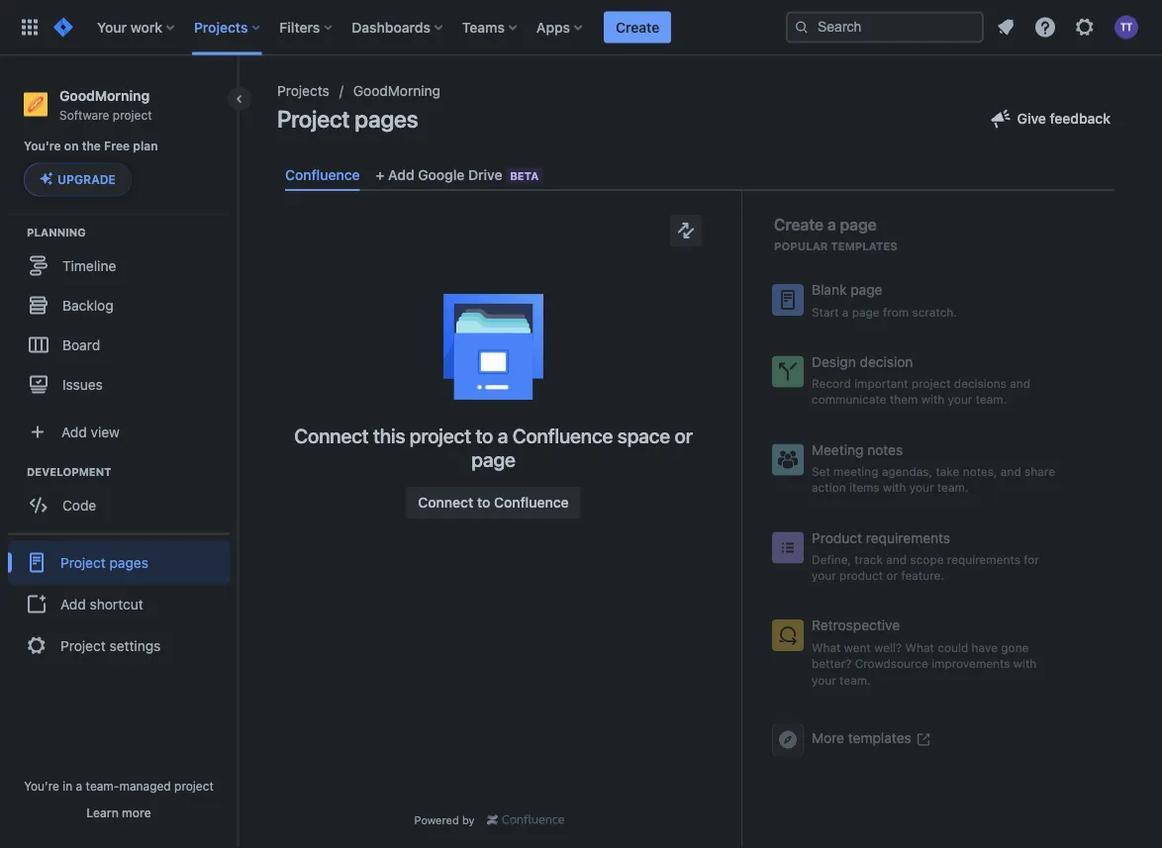 Task type: vqa. For each thing, say whether or not it's contained in the screenshot.
without
no



Task type: describe. For each thing, give the bounding box(es) containing it.
pages inside group
[[109, 554, 148, 571]]

0 vertical spatial confluence
[[285, 166, 360, 183]]

beta
[[510, 169, 539, 182]]

you're in a team-managed project
[[24, 779, 214, 793]]

connect for connect to confluence
[[418, 495, 473, 511]]

your
[[97, 19, 127, 35]]

projects button
[[188, 11, 268, 43]]

add shortcut
[[60, 596, 143, 612]]

project settings
[[60, 637, 161, 654]]

learn
[[86, 806, 119, 820]]

your profile and settings image
[[1115, 15, 1138, 39]]

add view
[[61, 424, 120, 440]]

update space or page icon image
[[674, 219, 698, 243]]

projects for projects popup button
[[194, 19, 248, 35]]

powered
[[414, 814, 459, 826]]

dashboards
[[352, 19, 430, 35]]

on
[[64, 139, 79, 153]]

your work
[[97, 19, 162, 35]]

settings image
[[1073, 15, 1097, 39]]

templates
[[831, 240, 898, 253]]

your work button
[[91, 11, 182, 43]]

planning
[[27, 226, 86, 238]]

add shortcut button
[[8, 584, 230, 624]]

group containing project pages
[[8, 533, 230, 673]]

upgrade button
[[25, 164, 131, 195]]

managed
[[119, 779, 171, 793]]

Search field
[[786, 11, 984, 43]]

page inside connect this project to a confluence space or page
[[471, 448, 515, 471]]

create for create
[[616, 19, 659, 35]]

filters button
[[274, 11, 340, 43]]

dashboards button
[[346, 11, 450, 43]]

filters
[[280, 19, 320, 35]]

powered by
[[414, 814, 475, 826]]

teams
[[462, 19, 505, 35]]

you're on the free plan
[[24, 139, 158, 153]]

confluence inside connect this project to a confluence space or page
[[512, 424, 613, 447]]

projects link
[[277, 79, 329, 103]]

goodmorning software project
[[59, 87, 152, 122]]

tab list containing confluence
[[277, 158, 1123, 191]]

connect to confluence button
[[406, 487, 581, 519]]

banner containing your work
[[0, 0, 1162, 55]]

settings
[[109, 637, 161, 654]]

shortcut
[[90, 596, 143, 612]]

development
[[27, 465, 111, 478]]

project for project pages link
[[60, 554, 106, 571]]

a inside connect this project to a confluence space or page
[[498, 424, 508, 447]]

popular
[[774, 240, 828, 253]]

timeline link
[[10, 246, 228, 285]]

0 vertical spatial project
[[277, 105, 350, 133]]

plan
[[133, 139, 158, 153]]

1 horizontal spatial project
[[174, 779, 214, 793]]

team-
[[86, 779, 119, 793]]

primary element
[[12, 0, 786, 55]]

goodmorning link
[[353, 79, 441, 103]]

give feedback button
[[978, 103, 1123, 135]]

more
[[122, 806, 151, 820]]

in
[[63, 779, 73, 793]]

projects for projects link
[[277, 83, 329, 99]]

search image
[[794, 19, 810, 35]]

apps
[[536, 19, 570, 35]]



Task type: locate. For each thing, give the bounding box(es) containing it.
goodmorning inside goodmorning software project
[[59, 87, 150, 103]]

board link
[[10, 325, 228, 365]]

1 vertical spatial you're
[[24, 779, 59, 793]]

work
[[130, 19, 162, 35]]

1 vertical spatial to
[[477, 495, 490, 511]]

2 you're from the top
[[24, 779, 59, 793]]

0 horizontal spatial a
[[76, 779, 82, 793]]

planning image
[[3, 220, 27, 244]]

you're for you're in a team-managed project
[[24, 779, 59, 793]]

add inside dropdown button
[[61, 424, 87, 440]]

confluence inside connect to confluence button
[[494, 495, 569, 511]]

teams button
[[456, 11, 525, 43]]

connect inside connect this project to a confluence space or page
[[294, 424, 369, 447]]

to inside connect this project to a confluence space or page
[[476, 424, 493, 447]]

connect inside button
[[418, 495, 473, 511]]

create up popular
[[774, 215, 824, 234]]

project for this
[[410, 424, 471, 447]]

add for add view
[[61, 424, 87, 440]]

create for create a page popular templates
[[774, 215, 824, 234]]

1 vertical spatial projects
[[277, 83, 329, 99]]

projects down filters dropdown button
[[277, 83, 329, 99]]

feedback
[[1050, 110, 1111, 127]]

connect down connect this project to a confluence space or page
[[418, 495, 473, 511]]

0 vertical spatial projects
[[194, 19, 248, 35]]

0 horizontal spatial project pages
[[60, 554, 148, 571]]

project
[[277, 105, 350, 133], [60, 554, 106, 571], [60, 637, 106, 654]]

confluence image
[[487, 812, 565, 828], [487, 812, 565, 828]]

confluence left +
[[285, 166, 360, 183]]

google
[[418, 166, 465, 183]]

0 horizontal spatial goodmorning
[[59, 87, 150, 103]]

+ add google drive beta
[[376, 166, 539, 183]]

connect left the this
[[294, 424, 369, 447]]

2 horizontal spatial project
[[410, 424, 471, 447]]

project for software
[[113, 108, 152, 122]]

learn more
[[86, 806, 151, 820]]

+
[[376, 166, 385, 183]]

you're
[[24, 139, 61, 153], [24, 779, 59, 793]]

planning group
[[10, 224, 237, 410]]

confluence left space
[[512, 424, 613, 447]]

development group
[[10, 464, 237, 531]]

1 horizontal spatial connect
[[418, 495, 473, 511]]

0 vertical spatial create
[[616, 19, 659, 35]]

drive
[[468, 166, 502, 183]]

by
[[462, 814, 475, 826]]

1 vertical spatial create
[[774, 215, 824, 234]]

1 vertical spatial project
[[60, 554, 106, 571]]

project inside connect this project to a confluence space or page
[[410, 424, 471, 447]]

0 vertical spatial page
[[840, 215, 877, 234]]

banner
[[0, 0, 1162, 55]]

help image
[[1033, 15, 1057, 39]]

code link
[[10, 485, 228, 525]]

timeline
[[62, 257, 116, 274]]

connect for connect this project to a confluence space or page
[[294, 424, 369, 447]]

add view button
[[12, 412, 226, 452]]

1 horizontal spatial a
[[498, 424, 508, 447]]

view
[[91, 424, 120, 440]]

project pages link
[[8, 541, 230, 584]]

add
[[388, 166, 414, 183], [61, 424, 87, 440], [60, 596, 86, 612]]

a inside create a page popular templates
[[827, 215, 836, 234]]

a up popular
[[827, 215, 836, 234]]

project for project settings link
[[60, 637, 106, 654]]

you're left on
[[24, 139, 61, 153]]

appswitcher icon image
[[18, 15, 42, 39]]

a
[[827, 215, 836, 234], [498, 424, 508, 447], [76, 779, 82, 793]]

tab list
[[277, 158, 1123, 191]]

add for add shortcut
[[60, 596, 86, 612]]

page
[[840, 215, 877, 234], [471, 448, 515, 471]]

1 horizontal spatial pages
[[355, 105, 418, 133]]

project right the this
[[410, 424, 471, 447]]

a right in
[[76, 779, 82, 793]]

page inside create a page popular templates
[[840, 215, 877, 234]]

project pages down projects link
[[277, 105, 418, 133]]

jira software image
[[51, 15, 75, 39]]

jira software image
[[51, 15, 75, 39]]

goodmorning down primary element
[[353, 83, 441, 99]]

space
[[617, 424, 670, 447]]

software
[[59, 108, 109, 122]]

0 vertical spatial to
[[476, 424, 493, 447]]

this
[[373, 424, 405, 447]]

page up connect to confluence
[[471, 448, 515, 471]]

1 vertical spatial a
[[498, 424, 508, 447]]

connect to confluence
[[418, 495, 569, 511]]

pages
[[355, 105, 418, 133], [109, 554, 148, 571]]

free
[[104, 139, 130, 153]]

goodmorning up software
[[59, 87, 150, 103]]

1 horizontal spatial projects
[[277, 83, 329, 99]]

project up add shortcut
[[60, 554, 106, 571]]

pages up add shortcut button
[[109, 554, 148, 571]]

project right managed
[[174, 779, 214, 793]]

0 vertical spatial connect
[[294, 424, 369, 447]]

notifications image
[[994, 15, 1018, 39]]

0 horizontal spatial projects
[[194, 19, 248, 35]]

0 horizontal spatial page
[[471, 448, 515, 471]]

confluence down connect this project to a confluence space or page
[[494, 495, 569, 511]]

create a page popular templates
[[774, 215, 898, 253]]

1 vertical spatial connect
[[418, 495, 473, 511]]

project down add shortcut
[[60, 637, 106, 654]]

2 vertical spatial confluence
[[494, 495, 569, 511]]

2 vertical spatial project
[[174, 779, 214, 793]]

you're for you're on the free plan
[[24, 139, 61, 153]]

add inside 'tab list'
[[388, 166, 414, 183]]

1 vertical spatial page
[[471, 448, 515, 471]]

create
[[616, 19, 659, 35], [774, 215, 824, 234]]

project down projects link
[[277, 105, 350, 133]]

issues
[[62, 376, 103, 392]]

pages down goodmorning link
[[355, 105, 418, 133]]

apps button
[[531, 11, 590, 43]]

project
[[113, 108, 152, 122], [410, 424, 471, 447], [174, 779, 214, 793]]

connect this project to a confluence space or page
[[294, 424, 693, 471]]

project inside goodmorning software project
[[113, 108, 152, 122]]

add right +
[[388, 166, 414, 183]]

group
[[8, 533, 230, 673]]

2 vertical spatial project
[[60, 637, 106, 654]]

give feedback
[[1017, 110, 1111, 127]]

0 vertical spatial project
[[113, 108, 152, 122]]

projects
[[194, 19, 248, 35], [277, 83, 329, 99]]

create inside create a page popular templates
[[774, 215, 824, 234]]

0 vertical spatial add
[[388, 166, 414, 183]]

add left the view
[[61, 424, 87, 440]]

board
[[62, 337, 100, 353]]

project pages up add shortcut
[[60, 554, 148, 571]]

upgrade
[[57, 173, 116, 186]]

2 horizontal spatial a
[[827, 215, 836, 234]]

to inside button
[[477, 495, 490, 511]]

1 vertical spatial confluence
[[512, 424, 613, 447]]

1 vertical spatial project
[[410, 424, 471, 447]]

give
[[1017, 110, 1046, 127]]

a up connect to confluence
[[498, 424, 508, 447]]

0 vertical spatial project pages
[[277, 105, 418, 133]]

to up connect to confluence
[[476, 424, 493, 447]]

project up plan on the top left
[[113, 108, 152, 122]]

goodmorning for goodmorning
[[353, 83, 441, 99]]

0 vertical spatial a
[[827, 215, 836, 234]]

to down connect this project to a confluence space or page
[[477, 495, 490, 511]]

projects inside projects popup button
[[194, 19, 248, 35]]

create button
[[604, 11, 671, 43]]

projects right work at the left top
[[194, 19, 248, 35]]

1 you're from the top
[[24, 139, 61, 153]]

0 horizontal spatial create
[[616, 19, 659, 35]]

issues link
[[10, 365, 228, 404]]

code
[[62, 497, 96, 513]]

development image
[[3, 460, 27, 483]]

backlog
[[62, 297, 113, 313]]

project pages
[[277, 105, 418, 133], [60, 554, 148, 571]]

project settings link
[[8, 624, 230, 668]]

to
[[476, 424, 493, 447], [477, 495, 490, 511]]

1 vertical spatial project pages
[[60, 554, 148, 571]]

1 vertical spatial pages
[[109, 554, 148, 571]]

1 horizontal spatial goodmorning
[[353, 83, 441, 99]]

connect
[[294, 424, 369, 447], [418, 495, 473, 511]]

0 horizontal spatial pages
[[109, 554, 148, 571]]

1 horizontal spatial project pages
[[277, 105, 418, 133]]

add left shortcut
[[60, 596, 86, 612]]

you're left in
[[24, 779, 59, 793]]

0 horizontal spatial project
[[113, 108, 152, 122]]

1 vertical spatial add
[[61, 424, 87, 440]]

2 vertical spatial add
[[60, 596, 86, 612]]

or
[[675, 424, 693, 447]]

1 horizontal spatial create
[[774, 215, 824, 234]]

2 vertical spatial a
[[76, 779, 82, 793]]

create right "apps" dropdown button in the top of the page
[[616, 19, 659, 35]]

goodmorning for goodmorning software project
[[59, 87, 150, 103]]

0 vertical spatial you're
[[24, 139, 61, 153]]

confluence
[[285, 166, 360, 183], [512, 424, 613, 447], [494, 495, 569, 511]]

learn more button
[[86, 805, 151, 821]]

the
[[82, 139, 101, 153]]

add inside button
[[60, 596, 86, 612]]

page up templates
[[840, 215, 877, 234]]

create inside button
[[616, 19, 659, 35]]

0 vertical spatial pages
[[355, 105, 418, 133]]

1 horizontal spatial page
[[840, 215, 877, 234]]

goodmorning
[[353, 83, 441, 99], [59, 87, 150, 103]]

0 horizontal spatial connect
[[294, 424, 369, 447]]

backlog link
[[10, 285, 228, 325]]



